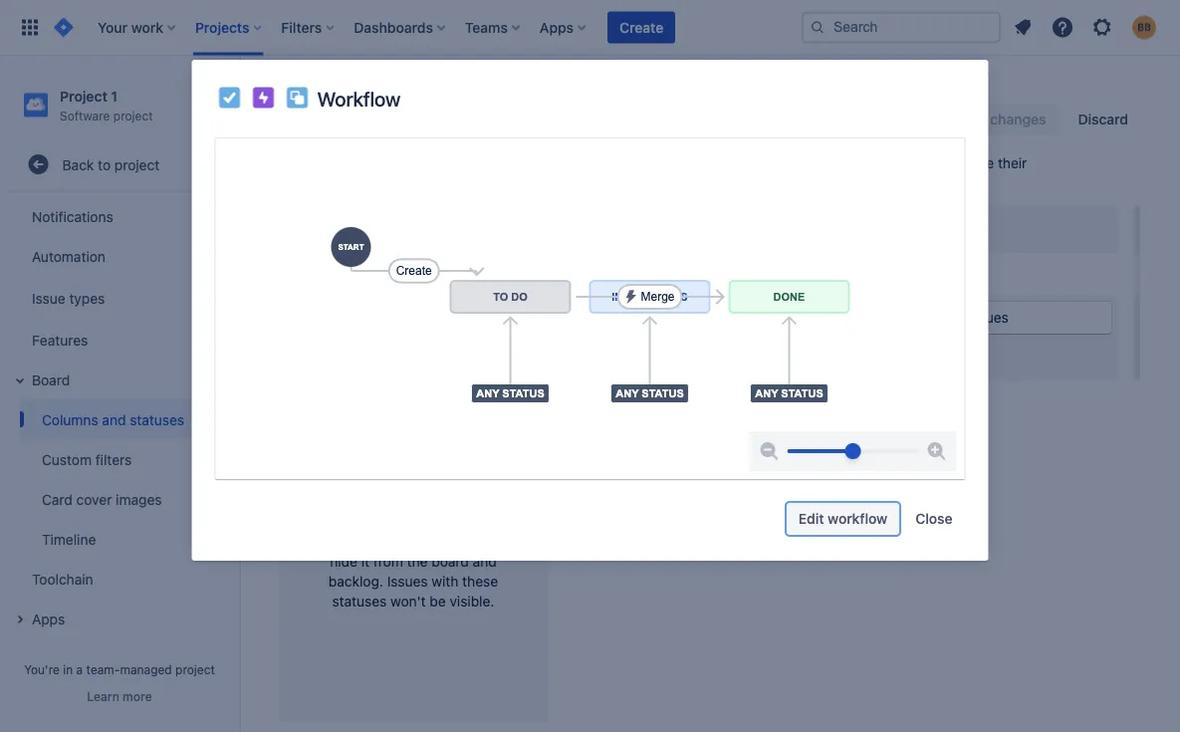 Task type: describe. For each thing, give the bounding box(es) containing it.
progresses
[[578, 155, 649, 171]]

close button
[[904, 503, 965, 535]]

unassigned
[[291, 217, 369, 233]]

use columns and statuses to define how work progresses on your board. store statuses in the left panel to hide their associated issues from the board and backlog.
[[279, 155, 1027, 191]]

issue types link
[[8, 276, 231, 320]]

team-
[[86, 662, 120, 676]]

workflow
[[317, 87, 400, 111]]

to right panel
[[950, 155, 963, 171]]

to do
[[584, 311, 619, 324]]

be
[[430, 592, 446, 609]]

managed
[[120, 662, 172, 676]]

primary element
[[12, 0, 802, 55]]

create banner
[[0, 0, 1180, 56]]

features link
[[8, 320, 231, 360]]

associated
[[279, 175, 348, 191]]

use
[[279, 155, 304, 171]]

create
[[620, 19, 664, 35]]

their
[[998, 155, 1027, 171]]

projects
[[275, 83, 327, 100]]

cover
[[76, 491, 112, 507]]

0 issues
[[957, 309, 1009, 326]]

1 for project 1 software project
[[111, 88, 118, 104]]

more
[[123, 689, 152, 703]]

search image
[[810, 19, 826, 35]]

it
[[361, 553, 370, 569]]

board
[[32, 371, 70, 388]]

back to project link
[[8, 145, 231, 184]]

project 1 link
[[351, 80, 407, 104]]

back
[[62, 156, 94, 173]]

visible.
[[450, 592, 494, 609]]

0 horizontal spatial in
[[63, 662, 73, 676]]

you're in a team-managed project
[[24, 662, 215, 676]]

issue types
[[32, 290, 105, 306]]

and inside group
[[102, 411, 126, 428]]

issue
[[32, 290, 65, 306]]

to
[[584, 311, 599, 324]]

apps button
[[8, 599, 231, 639]]

manage
[[729, 265, 782, 282]]

columns inside group
[[42, 411, 98, 428]]

zoom in image
[[925, 439, 949, 463]]

notifications
[[32, 208, 113, 224]]

statuses for
[[572, 265, 650, 282]]

1 for project 1
[[401, 83, 407, 100]]

toolchain
[[32, 570, 93, 587]]

backlog. inside drag and drop a status here to hide it from the board and backlog. issues with these statuses won't be visible.
[[329, 572, 383, 589]]

discard
[[1078, 111, 1128, 127]]

types
[[69, 290, 105, 306]]

create button
[[608, 11, 675, 43]]

and right the columns
[[366, 155, 390, 171]]

hide inside drag and drop a status here to hide it from the board and backlog. issues with these statuses won't be visible.
[[330, 553, 358, 569]]

do
[[602, 311, 619, 324]]

issues inside use columns and statuses to define how work progresses on your board. store statuses in the left panel to hide their associated issues from the board and backlog.
[[352, 175, 392, 191]]

backlog. inside use columns and statuses to define how work progresses on your board. store statuses in the left panel to hide their associated issues from the board and backlog.
[[523, 175, 578, 191]]

issues
[[387, 572, 428, 589]]

to left define
[[452, 155, 465, 171]]

your
[[673, 155, 701, 171]]

from inside use columns and statuses to define how work progresses on your board. store statuses in the left panel to hide their associated issues from the board and backlog.
[[396, 175, 426, 191]]

apps
[[32, 610, 65, 627]]

statuses
[[572, 265, 628, 282]]

board inside use columns and statuses to define how work progresses on your board. store statuses in the left panel to hide their associated issues from the board and backlog.
[[454, 175, 492, 191]]

store
[[750, 155, 785, 171]]

and down the here
[[473, 553, 497, 569]]

drag and drop a status here to hide it from the board and backlog. issues with these statuses won't be visible.
[[315, 533, 511, 609]]

statuses right store
[[788, 155, 843, 171]]

in inside use columns and statuses to define how work progresses on your board. store statuses in the left panel to hide their associated issues from the board and backlog.
[[847, 155, 858, 171]]

to inside drag and drop a status here to hide it from the board and backlog. issues with these statuses won't be visible.
[[498, 533, 511, 549]]

hide inside use columns and statuses to define how work progresses on your board. store statuses in the left panel to hide their associated issues from the board and backlog.
[[967, 155, 994, 171]]

and down project 1
[[376, 104, 416, 131]]

and down how
[[496, 175, 520, 191]]

manage workflow
[[729, 265, 845, 282]]

statuses up define
[[421, 104, 509, 131]]

these
[[462, 572, 498, 589]]

project 1 software project
[[60, 88, 153, 122]]

filters
[[95, 451, 132, 467]]

columns and statuses inside group
[[42, 411, 184, 428]]

2
[[631, 309, 639, 326]]

for
[[632, 265, 650, 282]]

statuses right unassigned
[[373, 217, 430, 233]]

1 vertical spatial project
[[114, 156, 160, 173]]

workflow for edit workflow
[[828, 510, 888, 527]]

card cover images link
[[20, 479, 231, 519]]

workflow for manage workflow
[[785, 265, 845, 282]]

group containing notifications
[[4, 111, 231, 645]]

notifications link
[[8, 196, 231, 236]]

learn
[[87, 689, 119, 703]]

with
[[432, 572, 459, 589]]

and up it
[[350, 533, 374, 549]]

project 1
[[351, 83, 407, 100]]

board inside drag and drop a status here to hide it from the board and backlog. issues with these statuses won't be visible.
[[432, 553, 469, 569]]



Task type: vqa. For each thing, say whether or not it's contained in the screenshot.
Backlog. to the left
yes



Task type: locate. For each thing, give the bounding box(es) containing it.
images
[[116, 491, 162, 507]]

edit
[[799, 510, 824, 527]]

statuses
[[421, 104, 509, 131], [393, 155, 448, 171], [788, 155, 843, 171], [373, 217, 430, 233], [130, 411, 184, 428], [332, 592, 387, 609]]

1 horizontal spatial in
[[847, 155, 858, 171]]

status
[[423, 533, 462, 549]]

on
[[653, 155, 669, 171]]

zoom out image
[[757, 439, 781, 463]]

workflow
[[785, 265, 845, 282], [828, 510, 888, 527]]

0 vertical spatial from
[[396, 175, 426, 191]]

the
[[862, 155, 883, 171], [430, 175, 451, 191], [407, 553, 428, 569]]

you're
[[24, 662, 60, 676]]

a right "drop"
[[411, 533, 419, 549]]

1 horizontal spatial backlog.
[[523, 175, 578, 191]]

1 horizontal spatial columns and statuses
[[279, 104, 509, 131]]

back to project
[[62, 156, 160, 173]]

1 vertical spatial from
[[373, 553, 403, 569]]

a
[[411, 533, 419, 549], [76, 662, 83, 676]]

workflow right the manage
[[785, 265, 845, 282]]

1 vertical spatial in
[[63, 662, 73, 676]]

panel
[[911, 155, 946, 171]]

1 inside project 1 link
[[401, 83, 407, 100]]

1 vertical spatial columns and statuses
[[42, 411, 184, 428]]

workflow right the edit
[[828, 510, 888, 527]]

project
[[113, 108, 153, 122], [114, 156, 160, 173], [175, 662, 215, 676]]

a inside drag and drop a status here to hide it from the board and backlog. issues with these statuses won't be visible.
[[411, 533, 419, 549]]

1 horizontal spatial columns
[[279, 104, 372, 131]]

statuses inside group
[[130, 411, 184, 428]]

toolchain link
[[8, 559, 231, 599]]

issues
[[352, 175, 392, 191], [642, 309, 682, 326], [968, 309, 1009, 326]]

issues for 2 issues
[[642, 309, 682, 326]]

1 inside "project 1 software project"
[[111, 88, 118, 104]]

project up software
[[60, 88, 107, 104]]

automation link
[[8, 236, 231, 276]]

1
[[401, 83, 407, 100], [111, 88, 118, 104]]

projects link
[[275, 80, 327, 104]]

in left 'left' on the right top
[[847, 155, 858, 171]]

the inside drag and drop a status here to hide it from the board and backlog. issues with these statuses won't be visible.
[[407, 553, 428, 569]]

timeline
[[42, 531, 96, 547]]

expand image
[[8, 369, 32, 393]]

features
[[32, 331, 88, 348]]

manage workflow button
[[717, 262, 857, 286]]

here
[[466, 533, 495, 549]]

statuses up "custom filters" link
[[130, 411, 184, 428]]

to right the here
[[498, 533, 511, 549]]

1 vertical spatial the
[[430, 175, 451, 191]]

from up unassigned statuses
[[396, 175, 426, 191]]

2 issues
[[631, 309, 682, 326]]

backlog. down it
[[329, 572, 383, 589]]

in right you're
[[63, 662, 73, 676]]

0 horizontal spatial the
[[407, 553, 428, 569]]

0 horizontal spatial project
[[60, 88, 107, 104]]

0 horizontal spatial issues
[[352, 175, 392, 191]]

timeline link
[[20, 519, 231, 559]]

0 vertical spatial columns
[[279, 104, 372, 131]]

jira software image
[[52, 15, 76, 39], [52, 15, 76, 39]]

1 vertical spatial hide
[[330, 553, 358, 569]]

from down "drop"
[[373, 553, 403, 569]]

0 vertical spatial hide
[[967, 155, 994, 171]]

project right managed
[[175, 662, 215, 676]]

columns and statuses down project 1
[[279, 104, 509, 131]]

Zoom level range field
[[787, 431, 919, 471]]

empty net image
[[334, 336, 493, 495]]

discard button
[[1066, 104, 1140, 135]]

a left 'team-'
[[76, 662, 83, 676]]

1 horizontal spatial issues
[[642, 309, 682, 326]]

1 vertical spatial workflow
[[828, 510, 888, 527]]

0 horizontal spatial 1
[[111, 88, 118, 104]]

board button
[[8, 360, 231, 400]]

to right 'back'
[[98, 156, 111, 173]]

hide left their
[[967, 155, 994, 171]]

board up with
[[432, 553, 469, 569]]

0 horizontal spatial a
[[76, 662, 83, 676]]

columns up the custom
[[42, 411, 98, 428]]

columns down projects
[[279, 104, 372, 131]]

statuses inside drag and drop a status here to hide it from the board and backlog. issues with these statuses won't be visible.
[[332, 592, 387, 609]]

project inside "project 1 software project"
[[60, 88, 107, 104]]

board down define
[[454, 175, 492, 191]]

edit workflow button
[[787, 503, 900, 535]]

1 vertical spatial columns
[[42, 411, 98, 428]]

2 horizontal spatial issues
[[968, 309, 1009, 326]]

left
[[886, 155, 907, 171]]

columns
[[279, 104, 372, 131], [42, 411, 98, 428]]

project right software
[[113, 108, 153, 122]]

0 vertical spatial a
[[411, 533, 419, 549]]

drop
[[378, 533, 408, 549]]

0 horizontal spatial hide
[[330, 553, 358, 569]]

0 vertical spatial the
[[862, 155, 883, 171]]

0 vertical spatial in
[[847, 155, 858, 171]]

columns and statuses up filters
[[42, 411, 184, 428]]

statuses left define
[[393, 155, 448, 171]]

won't
[[391, 592, 426, 609]]

work
[[543, 155, 574, 171]]

learn more
[[87, 689, 152, 703]]

project for project 1 software project
[[60, 88, 107, 104]]

project for project 1
[[351, 83, 397, 100]]

software
[[60, 108, 110, 122]]

project down primary element
[[351, 83, 397, 100]]

1 horizontal spatial a
[[411, 533, 419, 549]]

issues for 0 issues
[[968, 309, 1009, 326]]

1 horizontal spatial hide
[[967, 155, 994, 171]]

group
[[4, 111, 231, 645]]

project inside "project 1 software project"
[[113, 108, 153, 122]]

and
[[376, 104, 416, 131], [366, 155, 390, 171], [496, 175, 520, 191], [102, 411, 126, 428], [350, 533, 374, 549], [473, 553, 497, 569]]

project up notifications link
[[114, 156, 160, 173]]

issues right 0
[[968, 309, 1009, 326]]

the left 'left' on the right top
[[862, 155, 883, 171]]

1 vertical spatial board
[[432, 553, 469, 569]]

0 vertical spatial backlog.
[[523, 175, 578, 191]]

issues down the columns
[[352, 175, 392, 191]]

Search field
[[802, 11, 1001, 43]]

and up filters
[[102, 411, 126, 428]]

columns and statuses link
[[20, 400, 231, 439]]

statuses down it
[[332, 592, 387, 609]]

close
[[916, 510, 953, 527]]

workflow inside dialog
[[828, 510, 888, 527]]

card
[[42, 491, 73, 507]]

1 vertical spatial a
[[76, 662, 83, 676]]

hide left it
[[330, 553, 358, 569]]

custom filters
[[42, 451, 132, 467]]

unassigned statuses
[[291, 217, 430, 233]]

0 vertical spatial workflow
[[785, 265, 845, 282]]

1 vertical spatial backlog.
[[329, 572, 383, 589]]

the up unassigned statuses
[[430, 175, 451, 191]]

1 horizontal spatial the
[[430, 175, 451, 191]]

0 horizontal spatial columns
[[42, 411, 98, 428]]

1 right the workflow
[[401, 83, 407, 100]]

0
[[957, 309, 966, 326]]

how
[[512, 155, 539, 171]]

0 horizontal spatial columns and statuses
[[42, 411, 184, 428]]

drag
[[315, 533, 346, 549]]

1 horizontal spatial project
[[351, 83, 397, 100]]

custom filters link
[[20, 439, 231, 479]]

1 horizontal spatial 1
[[401, 83, 407, 100]]

to
[[452, 155, 465, 171], [950, 155, 963, 171], [98, 156, 111, 173], [498, 533, 511, 549]]

automation
[[32, 248, 105, 264]]

2 vertical spatial project
[[175, 662, 215, 676]]

0 vertical spatial columns and statuses
[[279, 104, 509, 131]]

edit workflow
[[799, 510, 888, 527]]

0 vertical spatial project
[[113, 108, 153, 122]]

in
[[847, 155, 858, 171], [63, 662, 73, 676]]

learn more button
[[87, 688, 152, 704]]

from inside drag and drop a status here to hide it from the board and backlog. issues with these statuses won't be visible.
[[373, 553, 403, 569]]

define
[[468, 155, 509, 171]]

custom
[[42, 451, 92, 467]]

1 up the back to project
[[111, 88, 118, 104]]

2 horizontal spatial the
[[862, 155, 883, 171]]

workflow dialog
[[192, 60, 989, 561]]

the up issues
[[407, 553, 428, 569]]

card cover images
[[42, 491, 162, 507]]

columns
[[308, 155, 362, 171]]

2 vertical spatial the
[[407, 553, 428, 569]]

issues right 2
[[642, 309, 682, 326]]

from
[[396, 175, 426, 191], [373, 553, 403, 569]]

columns and statuses
[[279, 104, 509, 131], [42, 411, 184, 428]]

backlog. down work
[[523, 175, 578, 191]]

backlog.
[[523, 175, 578, 191], [329, 572, 383, 589]]

0 horizontal spatial backlog.
[[329, 572, 383, 589]]

0 vertical spatial board
[[454, 175, 492, 191]]

board.
[[705, 155, 746, 171]]



